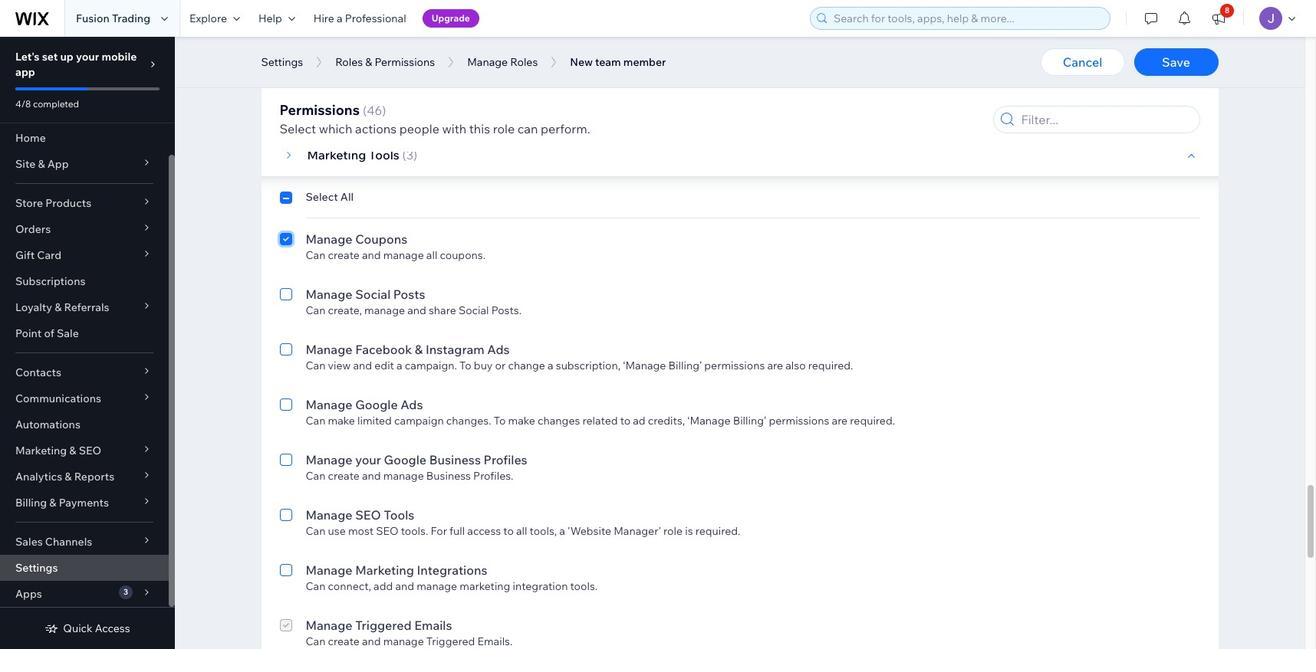 Task type: locate. For each thing, give the bounding box(es) containing it.
receive
[[434, 94, 470, 107]]

select left all at the top left
[[306, 190, 338, 204]]

1 horizontal spatial )
[[413, 147, 417, 163]]

manage
[[506, 38, 546, 52], [467, 55, 508, 69], [306, 77, 353, 92], [306, 232, 353, 247], [306, 287, 353, 302], [306, 342, 353, 358], [306, 397, 353, 413], [306, 453, 353, 468], [306, 508, 353, 523], [306, 563, 353, 578], [306, 618, 353, 634]]

0 vertical spatial to
[[460, 359, 472, 373]]

1 horizontal spatial your
[[355, 453, 381, 468]]

instagram
[[426, 342, 485, 358]]

0 horizontal spatial tools.
[[401, 525, 428, 539]]

google up limited on the left of page
[[355, 397, 398, 413]]

0 horizontal spatial role
[[493, 121, 515, 137]]

& left receive
[[425, 94, 432, 107]]

0 vertical spatial permissions
[[705, 359, 765, 373]]

to right changes.
[[494, 414, 506, 428]]

1 horizontal spatial social
[[459, 304, 489, 318]]

gift card button
[[0, 242, 169, 269]]

& for payments
[[49, 496, 56, 510]]

& for seo
[[69, 444, 76, 458]]

create up use
[[328, 470, 360, 483]]

roles & permissions
[[335, 55, 435, 69]]

& for app
[[38, 157, 45, 171]]

this permission is required because manage business number settings is turned on.
[[324, 38, 746, 52]]

is inside manage seo tools can use most seo tools. for full access to all tools, a 'website manager' role is required.
[[685, 525, 693, 539]]

3 up access
[[124, 588, 128, 598]]

0 horizontal spatial edit
[[328, 94, 348, 107]]

0 vertical spatial your
[[76, 50, 99, 64]]

1 vertical spatial social
[[459, 304, 489, 318]]

0 vertical spatial tools.
[[401, 525, 428, 539]]

manage inside manage seo tools can use most seo tools. for full access to all tools, a 'website manager' role is required.
[[306, 508, 353, 523]]

change
[[508, 359, 545, 373]]

0 horizontal spatial number
[[410, 77, 457, 92]]

edit
[[328, 94, 348, 107], [375, 359, 394, 373]]

tools. left for
[[401, 525, 428, 539]]

7 can from the top
[[306, 525, 326, 539]]

settings inside manage business number settings can edit settings, make & receive calls and send text messages.
[[460, 77, 508, 92]]

1 can from the top
[[306, 94, 326, 107]]

settings,
[[350, 94, 393, 107]]

9 can from the top
[[306, 635, 326, 649]]

& inside button
[[365, 55, 372, 69]]

0 horizontal spatial to
[[460, 359, 472, 373]]

role
[[493, 121, 515, 137], [664, 525, 683, 539]]

number up receive
[[410, 77, 457, 92]]

1 vertical spatial permissions
[[769, 414, 830, 428]]

) inside permissions ( 46 ) select which actions people with this role can perform.
[[382, 103, 386, 118]]

and right view
[[353, 359, 372, 373]]

marketing up analytics
[[15, 444, 67, 458]]

0 vertical spatial 'manage
[[623, 359, 666, 373]]

1 vertical spatial seo
[[355, 508, 381, 523]]

manage inside "manage marketing integrations can connect, add and manage marketing integration tools."
[[306, 563, 353, 578]]

of
[[44, 327, 54, 341]]

are inside manage google ads can make limited campaign changes. to make changes related to ad credits, 'manage billing' permissions are required.
[[832, 414, 848, 428]]

manage for roles
[[467, 55, 508, 69]]

posts
[[393, 287, 425, 302]]

5 can from the top
[[306, 414, 326, 428]]

1 horizontal spatial permissions
[[375, 55, 435, 69]]

completed
[[33, 98, 79, 110]]

can inside manage seo tools can use most seo tools. for full access to all tools, a 'website manager' role is required.
[[306, 525, 326, 539]]

6 can from the top
[[306, 470, 326, 483]]

ads up or
[[487, 342, 510, 358]]

0 horizontal spatial billing'
[[669, 359, 702, 373]]

'manage up ad
[[623, 359, 666, 373]]

seo up most in the left of the page
[[355, 508, 381, 523]]

manage inside button
[[467, 55, 508, 69]]

1 horizontal spatial billing'
[[733, 414, 767, 428]]

1 create from the top
[[328, 249, 360, 262]]

select left which
[[280, 121, 316, 137]]

are
[[768, 359, 783, 373], [832, 414, 848, 428]]

manage for triggered
[[306, 618, 353, 634]]

3 create from the top
[[328, 635, 360, 649]]

manage inside manage triggered emails can create and manage triggered emails.
[[383, 635, 424, 649]]

1 horizontal spatial number
[[596, 38, 637, 52]]

1 vertical spatial 'manage
[[688, 414, 731, 428]]

number
[[596, 38, 637, 52], [410, 77, 457, 92]]

tools
[[369, 147, 400, 163], [384, 508, 415, 523]]

1 vertical spatial tools
[[384, 508, 415, 523]]

( down people
[[402, 147, 406, 163]]

manage inside manage social posts can create, manage and share social posts.
[[306, 287, 353, 302]]

your down limited on the left of page
[[355, 453, 381, 468]]

1 horizontal spatial all
[[516, 525, 527, 539]]

edit inside manage business number settings can edit settings, make & receive calls and send text messages.
[[328, 94, 348, 107]]

fusion trading
[[76, 12, 150, 25]]

use
[[328, 525, 346, 539]]

campaign.
[[405, 359, 457, 373]]

0 horizontal spatial (
[[363, 103, 367, 118]]

settings down 'sales'
[[15, 562, 58, 575]]

most
[[348, 525, 374, 539]]

3 down people
[[406, 147, 413, 163]]

and down limited on the left of page
[[362, 470, 381, 483]]

0 vertical spatial )
[[382, 103, 386, 118]]

0 horizontal spatial your
[[76, 50, 99, 64]]

0 vertical spatial (
[[363, 103, 367, 118]]

1 vertical spatial role
[[664, 525, 683, 539]]

manage inside manage facebook & instagram ads can view and edit a campaign. to buy or change a subscription, 'manage billing' permissions are also required.
[[306, 342, 353, 358]]

store products button
[[0, 190, 169, 216]]

0 horizontal spatial 3
[[124, 588, 128, 598]]

role right manager'
[[664, 525, 683, 539]]

required
[[415, 38, 458, 52]]

& down permission
[[365, 55, 372, 69]]

number up new team member at the top
[[596, 38, 637, 52]]

1 vertical spatial are
[[832, 414, 848, 428]]

required. inside manage google ads can make limited campaign changes. to make changes related to ad credits, 'manage billing' permissions are required.
[[850, 414, 895, 428]]

permissions
[[705, 359, 765, 373], [769, 414, 830, 428]]

manage facebook & instagram ads can view and edit a campaign. to buy or change a subscription, 'manage billing' permissions are also required.
[[306, 342, 854, 373]]

is left required
[[405, 38, 413, 52]]

0 vertical spatial edit
[[328, 94, 348, 107]]

a right tools,
[[560, 525, 565, 539]]

0 horizontal spatial make
[[328, 414, 355, 428]]

2 vertical spatial required.
[[696, 525, 741, 539]]

and right calls
[[497, 94, 516, 107]]

campaign
[[394, 414, 444, 428]]

0 vertical spatial create
[[328, 249, 360, 262]]

1 vertical spatial 3
[[124, 588, 128, 598]]

'manage inside manage facebook & instagram ads can view and edit a campaign. to buy or change a subscription, 'manage billing' permissions are also required.
[[623, 359, 666, 373]]

& right site
[[38, 157, 45, 171]]

None checkbox
[[280, 190, 292, 209], [280, 285, 292, 318], [280, 341, 292, 373], [280, 396, 292, 428], [280, 451, 292, 483], [280, 562, 292, 594], [280, 190, 292, 209], [280, 285, 292, 318], [280, 341, 292, 373], [280, 396, 292, 428], [280, 451, 292, 483], [280, 562, 292, 594]]

marketing tools ( 3 )
[[307, 147, 417, 163]]

1 vertical spatial required.
[[850, 414, 895, 428]]

2 create from the top
[[328, 470, 360, 483]]

marketing inside marketing & seo popup button
[[15, 444, 67, 458]]

triggered down emails
[[426, 635, 475, 649]]

to left ad
[[620, 414, 631, 428]]

settings up calls
[[460, 77, 508, 92]]

seo right most in the left of the page
[[376, 525, 399, 539]]

make left limited on the left of page
[[328, 414, 355, 428]]

8 can from the top
[[306, 580, 326, 594]]

manage inside manage coupons can create and manage all coupons.
[[383, 249, 424, 262]]

calls
[[473, 94, 495, 107]]

1 vertical spatial tools.
[[570, 580, 598, 594]]

permissions down also
[[769, 414, 830, 428]]

manage for marketing
[[306, 563, 353, 578]]

1 horizontal spatial 3
[[406, 147, 413, 163]]

0 vertical spatial google
[[355, 397, 398, 413]]

new team member button
[[563, 51, 674, 74]]

and down "coupons"
[[362, 249, 381, 262]]

seo up reports
[[79, 444, 101, 458]]

google down campaign at the bottom
[[384, 453, 427, 468]]

full
[[450, 525, 465, 539]]

0 horizontal spatial all
[[426, 249, 438, 262]]

required. inside manage seo tools can use most seo tools. for full access to all tools, a 'website manager' role is required.
[[696, 525, 741, 539]]

manage down integrations
[[417, 580, 457, 594]]

store products
[[15, 196, 91, 210]]

upgrade button
[[422, 9, 479, 28]]

1 vertical spatial to
[[504, 525, 514, 539]]

manage business number settings button
[[503, 38, 684, 52]]

'manage
[[623, 359, 666, 373], [688, 414, 731, 428]]

site & app
[[15, 157, 69, 171]]

business
[[549, 38, 593, 52], [355, 77, 407, 92], [429, 453, 481, 468], [426, 470, 471, 483]]

can inside manage your google business profiles can create and manage business profiles.
[[306, 470, 326, 483]]

1 horizontal spatial ads
[[487, 342, 510, 358]]

settings up member
[[639, 38, 681, 52]]

select all
[[306, 190, 354, 204]]

roles down this permission is required because manage business number settings is turned on. at the top of the page
[[510, 55, 538, 69]]

all
[[426, 249, 438, 262], [516, 525, 527, 539]]

1 vertical spatial marketing
[[15, 444, 67, 458]]

1 vertical spatial to
[[494, 414, 506, 428]]

can inside manage coupons can create and manage all coupons.
[[306, 249, 326, 262]]

to right access
[[504, 525, 514, 539]]

manage for coupons
[[306, 232, 353, 247]]

0 horizontal spatial 'manage
[[623, 359, 666, 373]]

manage down emails
[[383, 635, 424, 649]]

and inside manage social posts can create, manage and share social posts.
[[408, 304, 426, 318]]

permissions up which
[[280, 101, 360, 119]]

social right share
[[459, 304, 489, 318]]

manage inside manage triggered emails can create and manage triggered emails.
[[306, 618, 353, 634]]

1 vertical spatial number
[[410, 77, 457, 92]]

& right "loyalty"
[[55, 301, 62, 315]]

loyalty & referrals
[[15, 301, 109, 315]]

to left buy
[[460, 359, 472, 373]]

manage google ads can make limited campaign changes. to make changes related to ad credits, 'manage billing' permissions are required.
[[306, 397, 895, 428]]

marketing for marketing & seo
[[15, 444, 67, 458]]

orders
[[15, 222, 51, 236]]

1 vertical spatial all
[[516, 525, 527, 539]]

business inside manage business number settings can edit settings, make & receive calls and send text messages.
[[355, 77, 407, 92]]

edit up which
[[328, 94, 348, 107]]

0 horizontal spatial are
[[768, 359, 783, 373]]

all left tools,
[[516, 525, 527, 539]]

) up actions
[[382, 103, 386, 118]]

for
[[431, 525, 447, 539]]

is
[[405, 38, 413, 52], [684, 38, 692, 52], [685, 525, 693, 539]]

manage inside manage google ads can make limited campaign changes. to make changes related to ad credits, 'manage billing' permissions are required.
[[306, 397, 353, 413]]

also
[[786, 359, 806, 373]]

point of sale link
[[0, 321, 169, 347]]

1 horizontal spatial permissions
[[769, 414, 830, 428]]

& inside 'dropdown button'
[[38, 157, 45, 171]]

) down people
[[413, 147, 417, 163]]

integrations
[[417, 563, 488, 578]]

0 horizontal spatial to
[[504, 525, 514, 539]]

create inside manage coupons can create and manage all coupons.
[[328, 249, 360, 262]]

tools.
[[401, 525, 428, 539], [570, 580, 598, 594]]

1 horizontal spatial edit
[[375, 359, 394, 373]]

(
[[363, 103, 367, 118], [402, 147, 406, 163]]

quick
[[63, 622, 93, 636]]

can inside manage triggered emails can create and manage triggered emails.
[[306, 635, 326, 649]]

fusion
[[76, 12, 110, 25]]

0 vertical spatial ads
[[487, 342, 510, 358]]

1 vertical spatial )
[[413, 147, 417, 163]]

because
[[460, 38, 503, 52]]

0 vertical spatial seo
[[79, 444, 101, 458]]

changes
[[538, 414, 580, 428]]

0 vertical spatial permissions
[[375, 55, 435, 69]]

1 roles from the left
[[335, 55, 363, 69]]

1 vertical spatial create
[[328, 470, 360, 483]]

& right billing
[[49, 496, 56, 510]]

tools down manage your google business profiles can create and manage business profiles.
[[384, 508, 415, 523]]

manage down "coupons"
[[383, 249, 424, 262]]

'manage right credits,
[[688, 414, 731, 428]]

1 horizontal spatial make
[[395, 94, 422, 107]]

ads inside manage facebook & instagram ads can view and edit a campaign. to buy or change a subscription, 'manage billing' permissions are also required.
[[487, 342, 510, 358]]

0 vertical spatial to
[[620, 414, 631, 428]]

0 vertical spatial marketing
[[307, 147, 366, 163]]

messages.
[[567, 94, 620, 107]]

manage down campaign at the bottom
[[383, 470, 424, 483]]

8
[[1225, 5, 1230, 15]]

ads up campaign at the bottom
[[401, 397, 423, 413]]

1 horizontal spatial 'manage
[[688, 414, 731, 428]]

1 vertical spatial (
[[402, 147, 406, 163]]

0 vertical spatial all
[[426, 249, 438, 262]]

number inside manage business number settings can edit settings, make & receive calls and send text messages.
[[410, 77, 457, 92]]

edit down facebook
[[375, 359, 394, 373]]

billing' inside manage facebook & instagram ads can view and edit a campaign. to buy or change a subscription, 'manage billing' permissions are also required.
[[669, 359, 702, 373]]

settings down the help button
[[261, 55, 303, 69]]

1 vertical spatial ads
[[401, 397, 423, 413]]

0 horizontal spatial roles
[[335, 55, 363, 69]]

tools down actions
[[369, 147, 400, 163]]

'website
[[568, 525, 611, 539]]

1 vertical spatial triggered
[[426, 635, 475, 649]]

1 vertical spatial billing'
[[733, 414, 767, 428]]

team
[[595, 55, 621, 69]]

social up create,
[[355, 287, 391, 302]]

roles & permissions button
[[328, 51, 443, 74]]

1 horizontal spatial roles
[[510, 55, 538, 69]]

& left reports
[[65, 470, 72, 484]]

manage inside manage business number settings can edit settings, make & receive calls and send text messages.
[[306, 77, 353, 92]]

marketing
[[460, 580, 511, 594]]

permissions inside manage facebook & instagram ads can view and edit a campaign. to buy or change a subscription, 'manage billing' permissions are also required.
[[705, 359, 765, 373]]

permissions down permission
[[375, 55, 435, 69]]

3 can from the top
[[306, 304, 326, 318]]

0 horizontal spatial permissions
[[705, 359, 765, 373]]

1 horizontal spatial tools.
[[570, 580, 598, 594]]

1 horizontal spatial to
[[620, 414, 631, 428]]

0 vertical spatial select
[[280, 121, 316, 137]]

connect,
[[328, 580, 371, 594]]

0 vertical spatial role
[[493, 121, 515, 137]]

can inside manage facebook & instagram ads can view and edit a campaign. to buy or change a subscription, 'manage billing' permissions are also required.
[[306, 359, 326, 373]]

None checkbox
[[280, 2, 292, 52], [280, 75, 292, 107], [280, 230, 292, 262], [280, 506, 292, 539], [280, 617, 292, 650], [280, 2, 292, 52], [280, 75, 292, 107], [280, 230, 292, 262], [280, 506, 292, 539], [280, 617, 292, 650]]

all left coupons.
[[426, 249, 438, 262]]

0 horizontal spatial permissions
[[280, 101, 360, 119]]

google inside manage google ads can make limited campaign changes. to make changes related to ad credits, 'manage billing' permissions are required.
[[355, 397, 398, 413]]

business up settings,
[[355, 77, 407, 92]]

2 horizontal spatial make
[[508, 414, 535, 428]]

0 horizontal spatial ads
[[401, 397, 423, 413]]

0 horizontal spatial )
[[382, 103, 386, 118]]

1 vertical spatial edit
[[375, 359, 394, 373]]

and right add
[[395, 580, 414, 594]]

access
[[467, 525, 501, 539]]

& inside popup button
[[69, 444, 76, 458]]

permissions left also
[[705, 359, 765, 373]]

and down add
[[362, 635, 381, 649]]

which
[[319, 121, 352, 137]]

marketing
[[307, 147, 366, 163], [15, 444, 67, 458], [355, 563, 414, 578]]

permissions inside roles & permissions button
[[375, 55, 435, 69]]

select
[[280, 121, 316, 137], [306, 190, 338, 204]]

0 vertical spatial triggered
[[355, 618, 412, 634]]

your inside let's set up your mobile app
[[76, 50, 99, 64]]

1 horizontal spatial to
[[494, 414, 506, 428]]

0 vertical spatial required.
[[808, 359, 854, 373]]

& up campaign.
[[415, 342, 423, 358]]

and inside manage facebook & instagram ads can view and edit a campaign. to buy or change a subscription, 'manage billing' permissions are also required.
[[353, 359, 372, 373]]

marketing down which
[[307, 147, 366, 163]]

quick access
[[63, 622, 130, 636]]

2 vertical spatial marketing
[[355, 563, 414, 578]]

make left changes
[[508, 414, 535, 428]]

1 horizontal spatial are
[[832, 414, 848, 428]]

emails.
[[478, 635, 513, 649]]

new team member
[[570, 55, 666, 69]]

1 vertical spatial google
[[384, 453, 427, 468]]

and inside manage coupons can create and manage all coupons.
[[362, 249, 381, 262]]

manage inside manage coupons can create and manage all coupons.
[[306, 232, 353, 247]]

home
[[15, 131, 46, 145]]

tools. right integration
[[570, 580, 598, 594]]

2 can from the top
[[306, 249, 326, 262]]

apps
[[15, 588, 42, 601]]

and down posts
[[408, 304, 426, 318]]

settings
[[639, 38, 681, 52], [261, 55, 303, 69], [460, 77, 508, 92], [15, 562, 58, 575]]

triggered down add
[[355, 618, 412, 634]]

2 vertical spatial create
[[328, 635, 360, 649]]

0 vertical spatial are
[[768, 359, 783, 373]]

manage inside manage your google business profiles can create and manage business profiles.
[[306, 453, 353, 468]]

make up people
[[395, 94, 422, 107]]

create down "coupons"
[[328, 249, 360, 262]]

google
[[355, 397, 398, 413], [384, 453, 427, 468]]

1 horizontal spatial role
[[664, 525, 683, 539]]

0 vertical spatial social
[[355, 287, 391, 302]]

can inside manage social posts can create, manage and share social posts.
[[306, 304, 326, 318]]

is right manager'
[[685, 525, 693, 539]]

manage down posts
[[364, 304, 405, 318]]

marketing up add
[[355, 563, 414, 578]]

1 vertical spatial permissions
[[280, 101, 360, 119]]

integration
[[513, 580, 568, 594]]

'manage inside manage google ads can make limited campaign changes. to make changes related to ad credits, 'manage billing' permissions are required.
[[688, 414, 731, 428]]

trading
[[112, 12, 150, 25]]

your right up
[[76, 50, 99, 64]]

marketing for marketing tools ( 3 )
[[307, 147, 366, 163]]

manage triggered emails can create and manage triggered emails.
[[306, 618, 513, 649]]

social
[[355, 287, 391, 302], [459, 304, 489, 318]]

role left 'can'
[[493, 121, 515, 137]]

site
[[15, 157, 35, 171]]

create inside manage your google business profiles can create and manage business profiles.
[[328, 470, 360, 483]]

roles down 'this'
[[335, 55, 363, 69]]

create,
[[328, 304, 362, 318]]

& up analytics & reports
[[69, 444, 76, 458]]

0 vertical spatial billing'
[[669, 359, 702, 373]]

1 horizontal spatial triggered
[[426, 635, 475, 649]]

1 vertical spatial your
[[355, 453, 381, 468]]

( up actions
[[363, 103, 367, 118]]

contacts
[[15, 366, 61, 380]]

4 can from the top
[[306, 359, 326, 373]]

help
[[259, 12, 282, 25]]

hire a professional link
[[304, 0, 416, 37]]

create down connect,
[[328, 635, 360, 649]]

roles
[[335, 55, 363, 69], [510, 55, 538, 69]]



Task type: describe. For each thing, give the bounding box(es) containing it.
marketing inside "manage marketing integrations can connect, add and manage marketing integration tools."
[[355, 563, 414, 578]]

to inside manage google ads can make limited campaign changes. to make changes related to ad credits, 'manage billing' permissions are required.
[[494, 414, 506, 428]]

4/8 completed
[[15, 98, 79, 110]]

& inside manage facebook & instagram ads can view and edit a campaign. to buy or change a subscription, 'manage billing' permissions are also required.
[[415, 342, 423, 358]]

a inside manage seo tools can use most seo tools. for full access to all tools, a 'website manager' role is required.
[[560, 525, 565, 539]]

seo inside popup button
[[79, 444, 101, 458]]

with
[[442, 121, 467, 137]]

required. for ads
[[850, 414, 895, 428]]

help button
[[249, 0, 304, 37]]

Search for tools, apps, help & more... field
[[829, 8, 1106, 29]]

edit inside manage facebook & instagram ads can view and edit a campaign. to buy or change a subscription, 'manage billing' permissions are also required.
[[375, 359, 394, 373]]

turned
[[695, 38, 728, 52]]

tools. inside manage seo tools can use most seo tools. for full access to all tools, a 'website manager' role is required.
[[401, 525, 428, 539]]

manage roles
[[467, 55, 538, 69]]

sales channels button
[[0, 529, 169, 555]]

contacts button
[[0, 360, 169, 386]]

products
[[45, 196, 91, 210]]

make inside manage business number settings can edit settings, make & receive calls and send text messages.
[[395, 94, 422, 107]]

up
[[60, 50, 74, 64]]

payments
[[59, 496, 109, 510]]

can inside manage google ads can make limited campaign changes. to make changes related to ad credits, 'manage billing' permissions are required.
[[306, 414, 326, 428]]

related
[[583, 414, 618, 428]]

google inside manage your google business profiles can create and manage business profiles.
[[384, 453, 427, 468]]

posts.
[[492, 304, 522, 318]]

point
[[15, 327, 42, 341]]

point of sale
[[15, 327, 79, 341]]

and inside manage business number settings can edit settings, make & receive calls and send text messages.
[[497, 94, 516, 107]]

add
[[374, 580, 393, 594]]

gift
[[15, 249, 35, 262]]

credits,
[[648, 414, 685, 428]]

can inside "manage marketing integrations can connect, add and manage marketing integration tools."
[[306, 580, 326, 594]]

manage seo tools can use most seo tools. for full access to all tools, a 'website manager' role is required.
[[306, 508, 741, 539]]

4/8
[[15, 98, 31, 110]]

all inside manage coupons can create and manage all coupons.
[[426, 249, 438, 262]]

facebook
[[355, 342, 412, 358]]

& for reports
[[65, 470, 72, 484]]

access
[[95, 622, 130, 636]]

ad
[[633, 414, 646, 428]]

a right 'hire'
[[337, 12, 343, 25]]

perform.
[[541, 121, 590, 137]]

app
[[15, 65, 35, 79]]

profiles
[[484, 453, 528, 468]]

and inside manage your google business profiles can create and manage business profiles.
[[362, 470, 381, 483]]

actions
[[355, 121, 397, 137]]

mobile
[[102, 50, 137, 64]]

permission
[[347, 38, 403, 52]]

manage your google business profiles can create and manage business profiles.
[[306, 453, 528, 483]]

professional
[[345, 12, 406, 25]]

gift card
[[15, 249, 62, 262]]

role inside permissions ( 46 ) select which actions people with this role can perform.
[[493, 121, 515, 137]]

hire
[[314, 12, 334, 25]]

1 vertical spatial select
[[306, 190, 338, 204]]

46
[[367, 103, 382, 118]]

quick access button
[[45, 622, 130, 636]]

settings inside the sidebar element
[[15, 562, 58, 575]]

this
[[324, 38, 345, 52]]

business down changes.
[[429, 453, 481, 468]]

manage for social
[[306, 287, 353, 302]]

manage inside manage your google business profiles can create and manage business profiles.
[[383, 470, 424, 483]]

0 vertical spatial 3
[[406, 147, 413, 163]]

to inside manage facebook & instagram ads can view and edit a campaign. to buy or change a subscription, 'manage billing' permissions are also required.
[[460, 359, 472, 373]]

create inside manage triggered emails can create and manage triggered emails.
[[328, 635, 360, 649]]

home link
[[0, 125, 169, 151]]

this
[[469, 121, 490, 137]]

tools,
[[530, 525, 557, 539]]

0 horizontal spatial triggered
[[355, 618, 412, 634]]

set
[[42, 50, 58, 64]]

coupons.
[[440, 249, 486, 262]]

manage for business
[[306, 77, 353, 92]]

to inside manage google ads can make limited campaign changes. to make changes related to ad credits, 'manage billing' permissions are required.
[[620, 414, 631, 428]]

0 vertical spatial number
[[596, 38, 637, 52]]

communications button
[[0, 386, 169, 412]]

communications
[[15, 392, 101, 406]]

let's set up your mobile app
[[15, 50, 137, 79]]

required. inside manage facebook & instagram ads can view and edit a campaign. to buy or change a subscription, 'manage billing' permissions are also required.
[[808, 359, 854, 373]]

manage for your
[[306, 453, 353, 468]]

marketing & seo
[[15, 444, 101, 458]]

manage for facebook
[[306, 342, 353, 358]]

subscriptions link
[[0, 269, 169, 295]]

a down facebook
[[397, 359, 403, 373]]

settings inside button
[[261, 55, 303, 69]]

a right change
[[548, 359, 554, 373]]

explore
[[190, 12, 227, 25]]

tools inside manage seo tools can use most seo tools. for full access to all tools, a 'website manager' role is required.
[[384, 508, 415, 523]]

people
[[400, 121, 440, 137]]

settings button
[[254, 51, 311, 74]]

and inside "manage marketing integrations can connect, add and manage marketing integration tools."
[[395, 580, 414, 594]]

sidebar element
[[0, 37, 175, 650]]

billing
[[15, 496, 47, 510]]

limited
[[358, 414, 392, 428]]

billing' inside manage google ads can make limited campaign changes. to make changes related to ad credits, 'manage billing' permissions are required.
[[733, 414, 767, 428]]

and inside manage triggered emails can create and manage triggered emails.
[[362, 635, 381, 649]]

channels
[[45, 536, 92, 549]]

manager'
[[614, 525, 661, 539]]

3 inside the sidebar element
[[124, 588, 128, 598]]

save button
[[1134, 48, 1219, 76]]

analytics & reports
[[15, 470, 114, 484]]

permissions inside manage google ads can make limited campaign changes. to make changes related to ad credits, 'manage billing' permissions are required.
[[769, 414, 830, 428]]

2 roles from the left
[[510, 55, 538, 69]]

manage inside "manage marketing integrations can connect, add and manage marketing integration tools."
[[417, 580, 457, 594]]

sales channels
[[15, 536, 92, 549]]

( inside permissions ( 46 ) select which actions people with this role can perform.
[[363, 103, 367, 118]]

can inside manage business number settings can edit settings, make & receive calls and send text messages.
[[306, 94, 326, 107]]

manage for google
[[306, 397, 353, 413]]

store
[[15, 196, 43, 210]]

are inside manage facebook & instagram ads can view and edit a campaign. to buy or change a subscription, 'manage billing' permissions are also required.
[[768, 359, 783, 373]]

is left turned
[[684, 38, 692, 52]]

your inside manage your google business profiles can create and manage business profiles.
[[355, 453, 381, 468]]

can
[[518, 121, 538, 137]]

manage coupons can create and manage all coupons.
[[306, 232, 486, 262]]

business left profiles.
[[426, 470, 471, 483]]

manage for seo
[[306, 508, 353, 523]]

select inside permissions ( 46 ) select which actions people with this role can perform.
[[280, 121, 316, 137]]

& for permissions
[[365, 55, 372, 69]]

role inside manage seo tools can use most seo tools. for full access to all tools, a 'website manager' role is required.
[[664, 525, 683, 539]]

member
[[624, 55, 666, 69]]

coupons
[[355, 232, 408, 247]]

all inside manage seo tools can use most seo tools. for full access to all tools, a 'website manager' role is required.
[[516, 525, 527, 539]]

8 button
[[1202, 0, 1236, 37]]

billing & payments button
[[0, 490, 169, 516]]

manage roles button
[[460, 51, 546, 74]]

0 horizontal spatial social
[[355, 287, 391, 302]]

analytics & reports button
[[0, 464, 169, 490]]

manage inside manage social posts can create, manage and share social posts.
[[364, 304, 405, 318]]

sales
[[15, 536, 43, 549]]

save
[[1162, 54, 1191, 70]]

let's
[[15, 50, 40, 64]]

permissions inside permissions ( 46 ) select which actions people with this role can perform.
[[280, 101, 360, 119]]

app
[[47, 157, 69, 171]]

billing & payments
[[15, 496, 109, 510]]

manage social posts can create, manage and share social posts.
[[306, 287, 522, 318]]

required. for tools
[[696, 525, 741, 539]]

subscription,
[[556, 359, 621, 373]]

2 vertical spatial seo
[[376, 525, 399, 539]]

1 horizontal spatial (
[[402, 147, 406, 163]]

& for referrals
[[55, 301, 62, 315]]

tools. inside "manage marketing integrations can connect, add and manage marketing integration tools."
[[570, 580, 598, 594]]

business up the new
[[549, 38, 593, 52]]

manage marketing integrations can connect, add and manage marketing integration tools.
[[306, 563, 598, 594]]

0 vertical spatial tools
[[369, 147, 400, 163]]

Filter... field
[[1017, 107, 1195, 133]]

& inside manage business number settings can edit settings, make & receive calls and send text messages.
[[425, 94, 432, 107]]

all
[[340, 190, 354, 204]]

on.
[[731, 38, 746, 52]]

ads inside manage google ads can make limited campaign changes. to make changes related to ad credits, 'manage billing' permissions are required.
[[401, 397, 423, 413]]

to inside manage seo tools can use most seo tools. for full access to all tools, a 'website manager' role is required.
[[504, 525, 514, 539]]



Task type: vqa. For each thing, say whether or not it's contained in the screenshot.
top YOUR
yes



